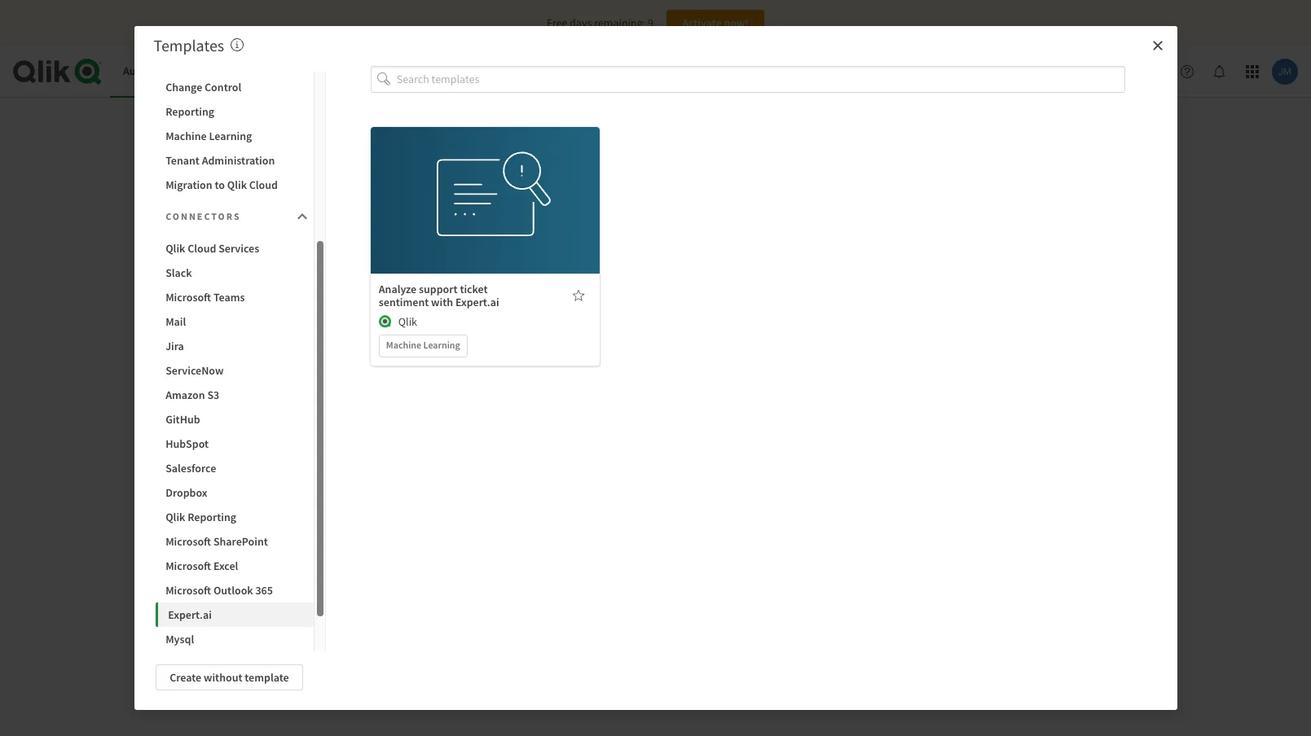 Task type: vqa. For each thing, say whether or not it's contained in the screenshot.
pages
no



Task type: describe. For each thing, give the bounding box(es) containing it.
dropbox
[[166, 486, 207, 500]]

outlook
[[213, 583, 253, 598]]

without
[[204, 671, 242, 685]]

mail
[[166, 315, 186, 329]]

microsoft outlook 365
[[166, 583, 273, 598]]

template inside use template button
[[473, 175, 517, 190]]

templates are pre-built automations that help you automate common business workflows. get started by selecting one of the pre-built templates or choose the blank canvas to build an automation from scratch. image
[[231, 38, 244, 51]]

qlik for qlik reporting
[[166, 510, 185, 525]]

slack button
[[156, 261, 314, 285]]

template inside 'create without template' button
[[245, 671, 289, 685]]

hubspot
[[166, 437, 209, 451]]

migration to qlik cloud button
[[156, 173, 314, 197]]

salesforce
[[166, 461, 216, 476]]

qlik cloud services button
[[156, 236, 314, 261]]

qlik for qlik cloud services
[[166, 241, 185, 256]]

qlik reporting button
[[156, 505, 314, 530]]

teams
[[213, 290, 245, 305]]

servicenow button
[[156, 359, 314, 383]]

expert.ai button
[[156, 603, 314, 627]]

with
[[431, 295, 453, 309]]

change control
[[166, 80, 241, 95]]

sharepoint
[[213, 535, 268, 549]]

microsoft for microsoft outlook 365
[[166, 583, 211, 598]]

sentiment
[[379, 295, 429, 309]]

mysql button
[[156, 627, 314, 652]]

use template
[[453, 175, 517, 190]]

github
[[166, 412, 200, 427]]

activate now!
[[682, 15, 749, 30]]

tenant administration button
[[156, 148, 314, 173]]

use
[[453, 175, 471, 190]]

free days remaining: 9
[[547, 15, 653, 30]]

remaining:
[[594, 15, 646, 30]]

microsoft teams button
[[156, 285, 314, 310]]

slack
[[166, 266, 192, 280]]

close image
[[1151, 39, 1164, 52]]

support
[[419, 282, 458, 296]]

1 vertical spatial machine learning
[[386, 339, 460, 351]]

change control button
[[156, 75, 314, 99]]

learning inside 'machine learning' button
[[209, 129, 252, 143]]

connectors
[[166, 210, 241, 222]]

tenant administration
[[166, 153, 275, 168]]

365
[[255, 583, 273, 598]]

change
[[166, 80, 202, 95]]

9
[[648, 15, 653, 30]]

connections button
[[311, 46, 399, 98]]

microsoft for microsoft sharepoint
[[166, 535, 211, 549]]

tab list containing automations
[[110, 46, 399, 98]]

servicenow
[[166, 363, 224, 378]]

templates are pre-built automations that help you automate common business workflows. get started by selecting one of the pre-built templates or choose the blank canvas to build an automation from scratch. tooltip
[[231, 35, 244, 55]]

amazon s3
[[166, 388, 219, 403]]

1 vertical spatial cloud
[[188, 241, 216, 256]]

create
[[170, 671, 201, 685]]

1 horizontal spatial machine
[[386, 339, 421, 351]]

migration
[[166, 178, 212, 192]]

jira button
[[156, 334, 314, 359]]

mysql
[[166, 632, 194, 647]]

create without template
[[170, 671, 289, 685]]

reporting inside button
[[166, 104, 214, 119]]

microsoft outlook 365 button
[[156, 579, 314, 603]]

details button
[[434, 205, 536, 231]]

connections
[[324, 64, 385, 78]]

services
[[219, 241, 259, 256]]



Task type: locate. For each thing, give the bounding box(es) containing it.
qlik reporting
[[166, 510, 236, 525]]

control
[[205, 80, 241, 95]]

expert.ai right with
[[455, 295, 499, 309]]

microsoft left excel
[[166, 559, 211, 574]]

0 horizontal spatial machine
[[166, 129, 207, 143]]

0 vertical spatial reporting
[[166, 104, 214, 119]]

automations
[[123, 64, 186, 78]]

free
[[547, 15, 567, 30]]

machine
[[166, 129, 207, 143], [386, 339, 421, 351]]

connectors button
[[156, 200, 314, 233]]

microsoft for microsoft teams
[[166, 290, 211, 305]]

microsoft down the slack
[[166, 290, 211, 305]]

expert.ai inside analyze support ticket sentiment with expert.ai
[[455, 295, 499, 309]]

expert.ai inside expert.ai button
[[168, 608, 212, 623]]

1 vertical spatial expert.ai
[[168, 608, 212, 623]]

0 vertical spatial machine learning
[[166, 129, 252, 143]]

0 vertical spatial learning
[[209, 129, 252, 143]]

machine up tenant
[[166, 129, 207, 143]]

qlik right to
[[227, 178, 247, 192]]

machine learning button
[[156, 124, 314, 148]]

expert.ai
[[455, 295, 499, 309], [168, 608, 212, 623]]

machine learning inside button
[[166, 129, 252, 143]]

details
[[468, 211, 502, 225]]

0 vertical spatial expert.ai
[[455, 295, 499, 309]]

1 horizontal spatial expert.ai
[[455, 295, 499, 309]]

microsoft inside button
[[166, 535, 211, 549]]

github button
[[156, 407, 314, 432]]

machine down qlik 'image' in the left of the page
[[386, 339, 421, 351]]

4 microsoft from the top
[[166, 583, 211, 598]]

analyze support ticket sentiment with expert.ai
[[379, 282, 499, 309]]

learning down with
[[423, 339, 460, 351]]

1 vertical spatial learning
[[423, 339, 460, 351]]

dropbox button
[[156, 481, 314, 505]]

1 horizontal spatial cloud
[[249, 178, 278, 192]]

qlik down the dropbox
[[166, 510, 185, 525]]

now!
[[724, 15, 749, 30]]

analyze
[[379, 282, 417, 296]]

0 horizontal spatial machine learning
[[166, 129, 252, 143]]

qlik
[[227, 178, 247, 192], [166, 241, 185, 256], [398, 314, 417, 329], [166, 510, 185, 525]]

0 horizontal spatial cloud
[[188, 241, 216, 256]]

ticket
[[460, 282, 488, 296]]

1 microsoft from the top
[[166, 290, 211, 305]]

migration to qlik cloud
[[166, 178, 278, 192]]

1 vertical spatial machine
[[386, 339, 421, 351]]

cloud down "administration"
[[249, 178, 278, 192]]

create without template button
[[156, 665, 303, 691]]

microsoft for microsoft excel
[[166, 559, 211, 574]]

learning up tenant administration button
[[209, 129, 252, 143]]

0 vertical spatial template
[[473, 175, 517, 190]]

1 horizontal spatial learning
[[423, 339, 460, 351]]

Search templates text field
[[397, 66, 1125, 93]]

0 horizontal spatial template
[[245, 671, 289, 685]]

salesforce button
[[156, 456, 314, 481]]

machine learning up tenant administration
[[166, 129, 252, 143]]

amazon
[[166, 388, 205, 403]]

activate
[[682, 15, 722, 30]]

days
[[570, 15, 592, 30]]

qlik for qlik
[[398, 314, 417, 329]]

amazon s3 button
[[156, 383, 314, 407]]

excel
[[213, 559, 238, 574]]

1 vertical spatial reporting
[[188, 510, 236, 525]]

reporting
[[166, 104, 214, 119], [188, 510, 236, 525]]

learning
[[209, 129, 252, 143], [423, 339, 460, 351]]

microsoft excel
[[166, 559, 238, 574]]

qlik cloud services
[[166, 241, 259, 256]]

hubspot button
[[156, 432, 314, 456]]

microsoft teams
[[166, 290, 245, 305]]

administration
[[202, 153, 275, 168]]

template right the 'use'
[[473, 175, 517, 190]]

0 vertical spatial cloud
[[249, 178, 278, 192]]

tab list
[[110, 46, 399, 98]]

0 vertical spatial machine
[[166, 129, 207, 143]]

expert.ai up mysql
[[168, 608, 212, 623]]

cloud
[[249, 178, 278, 192], [188, 241, 216, 256]]

microsoft excel button
[[156, 554, 314, 579]]

use template button
[[434, 169, 536, 195]]

automations button
[[110, 46, 199, 98]]

mail button
[[156, 310, 314, 334]]

template right without
[[245, 671, 289, 685]]

machine learning
[[166, 129, 252, 143], [386, 339, 460, 351]]

reporting down change
[[166, 104, 214, 119]]

3 microsoft from the top
[[166, 559, 211, 574]]

jira
[[166, 339, 184, 354]]

machine learning down qlik 'image' in the left of the page
[[386, 339, 460, 351]]

machine inside button
[[166, 129, 207, 143]]

microsoft sharepoint
[[166, 535, 268, 549]]

activate now! link
[[667, 10, 764, 36]]

cloud down the connectors
[[188, 241, 216, 256]]

qlik up the slack
[[166, 241, 185, 256]]

add to favorites image
[[572, 289, 585, 302]]

0 horizontal spatial expert.ai
[[168, 608, 212, 623]]

qlik down sentiment
[[398, 314, 417, 329]]

2 microsoft from the top
[[166, 535, 211, 549]]

reporting inside button
[[188, 510, 236, 525]]

0 horizontal spatial learning
[[209, 129, 252, 143]]

s3
[[207, 388, 219, 403]]

1 horizontal spatial template
[[473, 175, 517, 190]]

1 vertical spatial template
[[245, 671, 289, 685]]

1 horizontal spatial machine learning
[[386, 339, 460, 351]]

to
[[215, 178, 225, 192]]

templates
[[154, 35, 224, 55]]

microsoft down qlik reporting
[[166, 535, 211, 549]]

microsoft down microsoft excel
[[166, 583, 211, 598]]

reporting up microsoft sharepoint
[[188, 510, 236, 525]]

microsoft
[[166, 290, 211, 305], [166, 535, 211, 549], [166, 559, 211, 574], [166, 583, 211, 598]]

template
[[473, 175, 517, 190], [245, 671, 289, 685]]

tenant
[[166, 153, 200, 168]]

microsoft sharepoint button
[[156, 530, 314, 554]]

qlik image
[[379, 315, 392, 328]]

reporting button
[[156, 99, 314, 124]]



